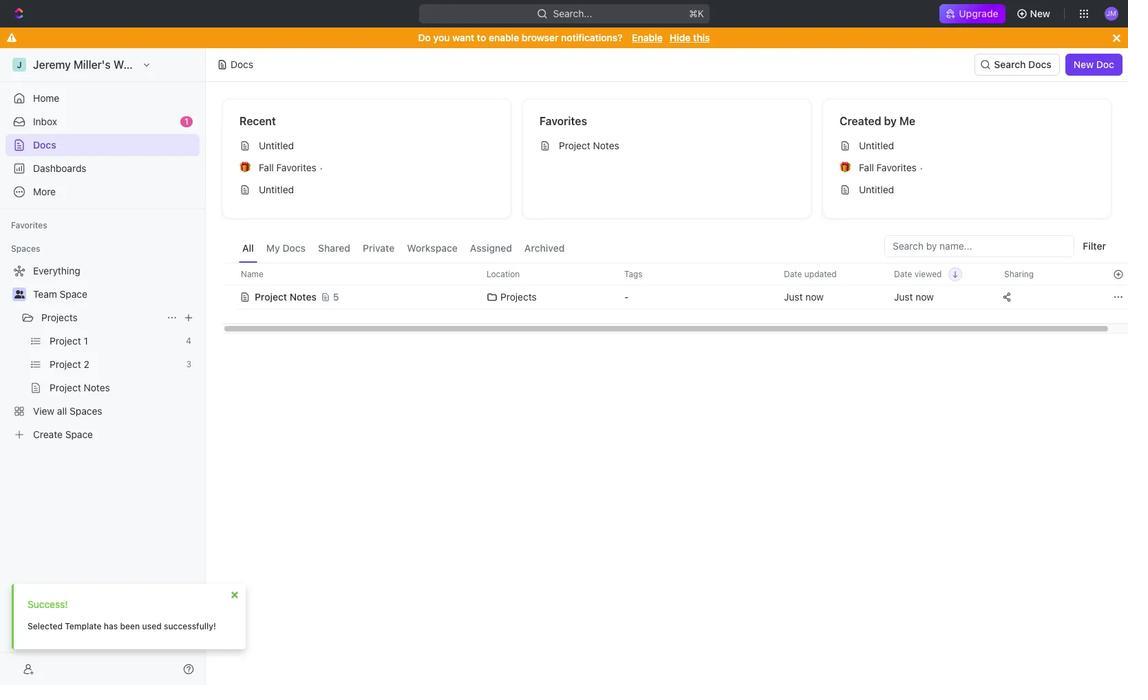 Task type: vqa. For each thing, say whether or not it's contained in the screenshot.
add to list
no



Task type: locate. For each thing, give the bounding box(es) containing it.
tree containing everything
[[6, 260, 200, 446]]

0 vertical spatial new
[[1030, 8, 1051, 19]]

1 horizontal spatial 1
[[185, 116, 189, 127]]

space down view all spaces
[[65, 429, 93, 441]]

all
[[242, 242, 254, 254]]

now down date updated button
[[806, 291, 824, 303]]

sidebar navigation
[[0, 48, 209, 686]]

project inside row
[[255, 291, 287, 303]]

new inside button
[[1074, 59, 1094, 70]]

date inside button
[[784, 269, 802, 279]]

view all spaces
[[33, 405, 102, 417]]

1 horizontal spatial fall favorites •
[[859, 162, 924, 173]]

• for created by me
[[920, 162, 924, 173]]

team
[[33, 288, 57, 300]]

0 vertical spatial space
[[60, 288, 87, 300]]

jm
[[1107, 9, 1117, 17]]

1 vertical spatial project notes
[[255, 291, 317, 303]]

1 vertical spatial space
[[65, 429, 93, 441]]

workspace right private
[[407, 242, 458, 254]]

1 horizontal spatial 🎁
[[840, 162, 851, 173]]

2 just from the left
[[894, 291, 913, 303]]

1 date from the left
[[784, 269, 802, 279]]

dashboards
[[33, 162, 86, 174]]

archived
[[525, 242, 565, 254]]

untitled link
[[234, 135, 500, 157], [834, 135, 1100, 157], [234, 179, 500, 201], [834, 179, 1100, 201]]

2 just now from the left
[[894, 291, 934, 303]]

tab list
[[239, 235, 568, 263]]

🎁 down created
[[840, 162, 851, 173]]

1 inside "link"
[[84, 335, 88, 347]]

projects link
[[41, 307, 161, 329]]

0 horizontal spatial 🎁
[[240, 162, 251, 173]]

to
[[477, 32, 486, 43]]

row containing name
[[222, 263, 1128, 286]]

docs inside sidebar 'navigation'
[[33, 139, 56, 151]]

0 horizontal spatial projects
[[41, 312, 78, 324]]

j
[[17, 60, 22, 70]]

docs right my
[[283, 242, 306, 254]]

my docs
[[266, 242, 306, 254]]

jm button
[[1101, 3, 1123, 25]]

table
[[222, 263, 1128, 311]]

1 fall from the left
[[259, 162, 274, 173]]

2 now from the left
[[916, 291, 934, 303]]

1 horizontal spatial project notes link
[[534, 135, 800, 157]]

fall favorites • down the "by"
[[859, 162, 924, 173]]

2 vertical spatial notes
[[84, 382, 110, 394]]

🎁
[[240, 162, 251, 173], [840, 162, 851, 173]]

dashboards link
[[6, 158, 200, 180]]

docs link
[[6, 134, 200, 156]]

projects down location
[[501, 291, 537, 303]]

1 horizontal spatial fall
[[859, 162, 874, 173]]

date for date viewed
[[894, 269, 913, 279]]

search
[[994, 59, 1026, 70]]

private button
[[359, 235, 398, 263]]

2 date from the left
[[894, 269, 913, 279]]

project notes
[[559, 140, 619, 151], [255, 291, 317, 303], [50, 382, 110, 394]]

new doc button
[[1066, 54, 1123, 76]]

upgrade
[[959, 8, 999, 19]]

do
[[418, 32, 431, 43]]

date left viewed
[[894, 269, 913, 279]]

1 horizontal spatial workspace
[[407, 242, 458, 254]]

now
[[806, 291, 824, 303], [916, 291, 934, 303]]

0 horizontal spatial now
[[806, 291, 824, 303]]

this
[[693, 32, 710, 43]]

new inside button
[[1030, 8, 1051, 19]]

spaces inside view all spaces link
[[70, 405, 102, 417]]

0 horizontal spatial 1
[[84, 335, 88, 347]]

1 horizontal spatial new
[[1074, 59, 1094, 70]]

1 horizontal spatial projects
[[501, 291, 537, 303]]

1 vertical spatial workspace
[[407, 242, 458, 254]]

fall for created by me
[[859, 162, 874, 173]]

0 horizontal spatial workspace
[[113, 59, 171, 71]]

workspace button
[[404, 235, 461, 263]]

spaces right all on the bottom left
[[70, 405, 102, 417]]

selected
[[28, 622, 63, 632]]

docs right search
[[1029, 59, 1052, 70]]

favorites
[[540, 115, 587, 127], [276, 162, 317, 173], [877, 162, 917, 173], [11, 220, 47, 231]]

0 horizontal spatial project notes
[[50, 382, 110, 394]]

new
[[1030, 8, 1051, 19], [1074, 59, 1094, 70]]

1 vertical spatial 1
[[84, 335, 88, 347]]

docs
[[231, 59, 253, 70], [1029, 59, 1052, 70], [33, 139, 56, 151], [283, 242, 306, 254]]

projects
[[501, 291, 537, 303], [41, 312, 78, 324]]

spaces
[[11, 244, 40, 254], [70, 405, 102, 417]]

2 fall favorites • from the left
[[859, 162, 924, 173]]

success!
[[28, 599, 68, 611]]

0 vertical spatial 1
[[185, 116, 189, 127]]

table containing project notes
[[222, 263, 1128, 311]]

archived button
[[521, 235, 568, 263]]

1 horizontal spatial just
[[894, 291, 913, 303]]

date inside button
[[894, 269, 913, 279]]

now down date viewed button
[[916, 291, 934, 303]]

shared
[[318, 242, 350, 254]]

new left 'doc' in the top right of the page
[[1074, 59, 1094, 70]]

row up the -
[[222, 263, 1128, 286]]

0 horizontal spatial notes
[[84, 382, 110, 394]]

1 just now from the left
[[784, 291, 824, 303]]

1 vertical spatial projects
[[41, 312, 78, 324]]

0 vertical spatial spaces
[[11, 244, 40, 254]]

spaces down "favorites" button
[[11, 244, 40, 254]]

enable
[[632, 32, 663, 43]]

docs down inbox at top left
[[33, 139, 56, 151]]

tree
[[6, 260, 200, 446]]

notes
[[593, 140, 619, 151], [290, 291, 317, 303], [84, 382, 110, 394]]

just
[[784, 291, 803, 303], [894, 291, 913, 303]]

updated
[[805, 269, 837, 279]]

created
[[840, 115, 882, 127]]

just now
[[784, 291, 824, 303], [894, 291, 934, 303]]

just down date updated button
[[784, 291, 803, 303]]

1 horizontal spatial just now
[[894, 291, 934, 303]]

1 horizontal spatial date
[[894, 269, 913, 279]]

0 horizontal spatial •
[[319, 162, 324, 173]]

new up search docs
[[1030, 8, 1051, 19]]

🎁 down recent
[[240, 162, 251, 173]]

fall
[[259, 162, 274, 173], [859, 162, 874, 173]]

1 horizontal spatial notes
[[290, 291, 317, 303]]

🎁 for recent
[[240, 162, 251, 173]]

0 horizontal spatial fall
[[259, 162, 274, 173]]

fall favorites • down recent
[[259, 162, 324, 173]]

jeremy miller's workspace, , element
[[12, 58, 26, 72]]

1 horizontal spatial •
[[920, 162, 924, 173]]

2 horizontal spatial notes
[[593, 140, 619, 151]]

0 horizontal spatial spaces
[[11, 244, 40, 254]]

2 vertical spatial project notes
[[50, 382, 110, 394]]

0 horizontal spatial date
[[784, 269, 802, 279]]

private
[[363, 242, 395, 254]]

fall down recent
[[259, 162, 274, 173]]

2 row from the top
[[222, 284, 1128, 311]]

date left updated
[[784, 269, 802, 279]]

2 • from the left
[[920, 162, 924, 173]]

• for recent
[[319, 162, 324, 173]]

0 horizontal spatial new
[[1030, 8, 1051, 19]]

0 horizontal spatial fall favorites •
[[259, 162, 324, 173]]

0 vertical spatial workspace
[[113, 59, 171, 71]]

row
[[222, 263, 1128, 286], [222, 284, 1128, 311]]

my
[[266, 242, 280, 254]]

0 vertical spatial project notes
[[559, 140, 619, 151]]

3
[[186, 359, 191, 370]]

0 horizontal spatial just now
[[784, 291, 824, 303]]

fall favorites •
[[259, 162, 324, 173], [859, 162, 924, 173]]

successfully!
[[164, 622, 216, 632]]

create space
[[33, 429, 93, 441]]

date updated
[[784, 269, 837, 279]]

•
[[319, 162, 324, 173], [920, 162, 924, 173]]

1 vertical spatial spaces
[[70, 405, 102, 417]]

Search by name... text field
[[893, 236, 1067, 257]]

date
[[784, 269, 802, 279], [894, 269, 913, 279]]

4
[[186, 336, 191, 346]]

space right team
[[60, 288, 87, 300]]

jeremy
[[33, 59, 71, 71]]

1 vertical spatial project notes link
[[50, 377, 197, 399]]

1
[[185, 116, 189, 127], [84, 335, 88, 347]]

new for new doc
[[1074, 59, 1094, 70]]

0 horizontal spatial project notes link
[[50, 377, 197, 399]]

just now down date updated button
[[784, 291, 824, 303]]

🎁 for created by me
[[840, 162, 851, 173]]

0 horizontal spatial just
[[784, 291, 803, 303]]

just now down date viewed
[[894, 291, 934, 303]]

2 fall from the left
[[859, 162, 874, 173]]

selected template has been used successfully!
[[28, 622, 216, 632]]

1 horizontal spatial spaces
[[70, 405, 102, 417]]

more
[[33, 186, 56, 198]]

1 • from the left
[[319, 162, 324, 173]]

workspace
[[113, 59, 171, 71], [407, 242, 458, 254]]

2 🎁 from the left
[[840, 162, 851, 173]]

1 row from the top
[[222, 263, 1128, 286]]

workspace right miller's
[[113, 59, 171, 71]]

fall down created
[[859, 162, 874, 173]]

space
[[60, 288, 87, 300], [65, 429, 93, 441]]

1 🎁 from the left
[[240, 162, 251, 173]]

just down date viewed
[[894, 291, 913, 303]]

1 vertical spatial new
[[1074, 59, 1094, 70]]

1 horizontal spatial now
[[916, 291, 934, 303]]

upgrade link
[[940, 4, 1006, 23]]

projects down the team space
[[41, 312, 78, 324]]

row down the tags
[[222, 284, 1128, 311]]

has
[[104, 622, 118, 632]]

user group image
[[14, 291, 24, 299]]

1 fall favorites • from the left
[[259, 162, 324, 173]]

been
[[120, 622, 140, 632]]

all
[[57, 405, 67, 417]]

create
[[33, 429, 63, 441]]



Task type: describe. For each thing, give the bounding box(es) containing it.
project 1
[[50, 335, 88, 347]]

all button
[[239, 235, 257, 263]]

doc
[[1097, 59, 1115, 70]]

everything
[[33, 265, 80, 277]]

recent
[[240, 115, 276, 127]]

space for team space
[[60, 288, 87, 300]]

me
[[900, 115, 916, 127]]

date for date updated
[[784, 269, 802, 279]]

view all spaces link
[[6, 401, 197, 423]]

1 now from the left
[[806, 291, 824, 303]]

search docs button
[[975, 54, 1060, 76]]

favorites inside button
[[11, 220, 47, 231]]

search docs
[[994, 59, 1052, 70]]

assigned button
[[467, 235, 516, 263]]

new doc
[[1074, 59, 1115, 70]]

everything link
[[6, 260, 197, 282]]

projects inside projects link
[[41, 312, 78, 324]]

1 vertical spatial notes
[[290, 291, 317, 303]]

project 2 link
[[50, 354, 181, 376]]

date viewed button
[[886, 264, 963, 285]]

name
[[241, 269, 264, 279]]

fall for recent
[[259, 162, 274, 173]]

enable
[[489, 32, 519, 43]]

1 just from the left
[[784, 291, 803, 303]]

tags
[[624, 269, 643, 279]]

project inside "link"
[[50, 335, 81, 347]]

fall favorites • for recent
[[259, 162, 324, 173]]

created by me
[[840, 115, 916, 127]]

project 1 link
[[50, 330, 181, 352]]

0 vertical spatial notes
[[593, 140, 619, 151]]

assigned
[[470, 242, 512, 254]]

tab list containing all
[[239, 235, 568, 263]]

browser
[[522, 32, 559, 43]]

2 horizontal spatial project notes
[[559, 140, 619, 151]]

inbox
[[33, 116, 57, 127]]

home
[[33, 92, 59, 104]]

you
[[433, 32, 450, 43]]

-
[[624, 291, 629, 303]]

project notes inside "tree"
[[50, 382, 110, 394]]

date viewed
[[894, 269, 942, 279]]

filter
[[1083, 240, 1106, 252]]

fall favorites • for created by me
[[859, 162, 924, 173]]

new button
[[1011, 3, 1059, 25]]

viewed
[[915, 269, 942, 279]]

notifications?
[[561, 32, 623, 43]]

docs inside button
[[1029, 59, 1052, 70]]

date updated button
[[776, 264, 845, 285]]

want
[[452, 32, 475, 43]]

docs inside button
[[283, 242, 306, 254]]

hide
[[670, 32, 691, 43]]

my docs button
[[263, 235, 309, 263]]

view
[[33, 405, 54, 417]]

team space
[[33, 288, 87, 300]]

project 2
[[50, 359, 89, 370]]

jeremy miller's workspace
[[33, 59, 171, 71]]

create space link
[[6, 424, 197, 446]]

filter button
[[1078, 235, 1112, 257]]

workspace inside workspace button
[[407, 242, 458, 254]]

template
[[65, 622, 102, 632]]

search...
[[553, 8, 592, 19]]

home link
[[6, 87, 200, 109]]

sharing
[[1004, 269, 1034, 279]]

tree inside sidebar 'navigation'
[[6, 260, 200, 446]]

by
[[884, 115, 897, 127]]

docs up recent
[[231, 59, 253, 70]]

shared button
[[315, 235, 354, 263]]

team space link
[[33, 284, 197, 306]]

1 horizontal spatial project notes
[[255, 291, 317, 303]]

used
[[142, 622, 162, 632]]

new for new
[[1030, 8, 1051, 19]]

workspace inside sidebar 'navigation'
[[113, 59, 171, 71]]

more button
[[6, 181, 200, 203]]

row containing project notes
[[222, 284, 1128, 311]]

location
[[487, 269, 520, 279]]

notes inside "tree"
[[84, 382, 110, 394]]

filter button
[[1078, 235, 1112, 257]]

do you want to enable browser notifications? enable hide this
[[418, 32, 710, 43]]

0 vertical spatial project notes link
[[534, 135, 800, 157]]

miller's
[[74, 59, 111, 71]]

0 vertical spatial projects
[[501, 291, 537, 303]]

⌘k
[[689, 8, 704, 19]]

2
[[84, 359, 89, 370]]

space for create space
[[65, 429, 93, 441]]

favorites button
[[6, 218, 53, 234]]

5
[[333, 291, 339, 303]]



